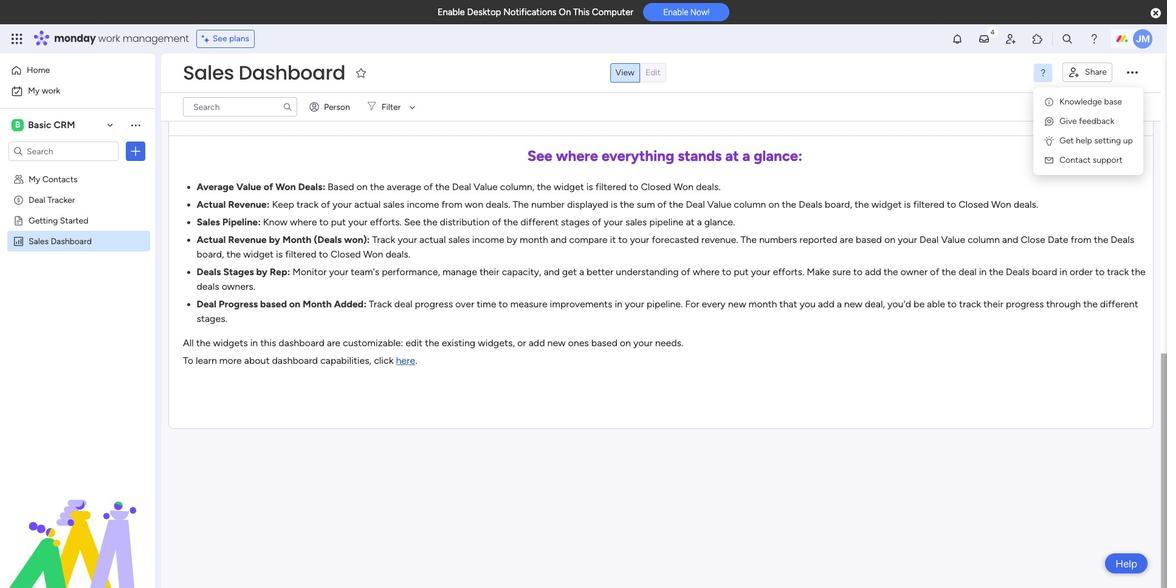 Task type: describe. For each thing, give the bounding box(es) containing it.
knowledge base image
[[1044, 97, 1055, 108]]

by for performance,
[[256, 266, 267, 278]]

monday
[[54, 32, 96, 46]]

measure
[[510, 298, 547, 310]]

pipeline
[[649, 216, 684, 228]]

by inside track your actual sales income by month and compare it to your forecasted revenue. the numbers reported are based on your deal value column and close date from the deals board, the widget is filtered to closed won deals.
[[507, 234, 517, 246]]

of down track your actual sales income by month and compare it to your forecasted revenue. the numbers reported are based on your deal value column and close date from the deals board, the widget is filtered to closed won deals.
[[681, 266, 690, 278]]

management
[[123, 32, 189, 46]]

different inside the average value of won deals: based on the average of the deal value column, the widget is filtered to closed won deals. actual revenue: keep track of your actual sales income from won deals. the number displayed is the sum of the deal value column on the deals board, the widget is filtered to closed won deals. sales pipeline: know where to put your efforts. see the distribution of the different stages of your sales pipeline at a glance.
[[520, 216, 559, 228]]

view
[[615, 67, 635, 78]]

1 horizontal spatial filtered
[[596, 181, 627, 193]]

your up performance,
[[398, 234, 417, 246]]

filter button
[[362, 97, 420, 117]]

arrow down image
[[405, 100, 420, 114]]

0 vertical spatial month
[[282, 234, 311, 246]]

click
[[374, 355, 394, 367]]

a inside track deal progress over time to measure improvements in your pipeline. for every new month that you add a new deal, you'd be able to track their progress through the different stages.
[[837, 298, 842, 310]]

your up won):
[[348, 216, 368, 228]]

none search field inside "sales dashboard" banner
[[183, 97, 297, 117]]

2 horizontal spatial filtered
[[913, 199, 945, 210]]

1 horizontal spatial where
[[556, 147, 598, 165]]

your up it
[[604, 216, 623, 228]]

contact support image
[[1044, 155, 1055, 166]]

deals. down the stands
[[696, 181, 721, 193]]

track for deal progress based on month added:
[[369, 298, 392, 310]]

their inside track deal progress over time to measure improvements in your pipeline. for every new month that you add a new deal, you'd be able to track their progress through the different stages.
[[984, 298, 1004, 310]]

2 horizontal spatial new
[[844, 298, 862, 310]]

be
[[914, 298, 925, 310]]

this
[[260, 337, 276, 349]]

filter
[[382, 102, 401, 112]]

it
[[610, 234, 616, 246]]

my contacts
[[29, 174, 77, 184]]

deals inside track your actual sales income by month and compare it to your forecasted revenue. the numbers reported are based on your deal value column and close date from the deals board, the widget is filtered to closed won deals.
[[1111, 234, 1134, 246]]

different inside track deal progress over time to measure improvements in your pipeline. for every new month that you add a new deal, you'd be able to track their progress through the different stages.
[[1100, 298, 1138, 310]]

deals. up close
[[1014, 199, 1038, 210]]

month inside track deal progress over time to measure improvements in your pipeline. for every new month that you add a new deal, you'd be able to track their progress through the different stages.
[[749, 298, 777, 310]]

see plans button
[[196, 30, 255, 48]]

number
[[531, 199, 565, 210]]

update feed image
[[978, 33, 990, 45]]

notifications
[[503, 7, 557, 18]]

dashboard inside banner
[[239, 59, 345, 86]]

share button
[[1063, 63, 1112, 82]]

here link
[[396, 355, 415, 367]]

able
[[927, 298, 945, 310]]

average
[[197, 181, 234, 193]]

enable now!
[[663, 7, 710, 17]]

track for actual
[[297, 199, 319, 210]]

a inside the average value of won deals: based on the average of the deal value column, the widget is filtered to closed won deals. actual revenue: keep track of your actual sales income from won deals. the number displayed is the sum of the deal value column on the deals board, the widget is filtered to closed won deals. sales pipeline: know where to put your efforts. see the distribution of the different stages of your sales pipeline at a glance.
[[697, 216, 702, 228]]

revenue.
[[701, 234, 738, 246]]

0 vertical spatial at
[[725, 147, 739, 165]]

my for my work
[[28, 86, 40, 96]]

home
[[27, 65, 50, 75]]

you
[[800, 298, 816, 310]]

up
[[1123, 136, 1133, 146]]

about
[[244, 355, 270, 367]]

deals. right won
[[486, 199, 510, 210]]

my work link
[[7, 81, 148, 101]]

deals. inside track your actual sales income by month and compare it to your forecasted revenue. the numbers reported are based on your deal value column and close date from the deals board, the widget is filtered to closed won deals.
[[386, 249, 410, 260]]

work for monday
[[98, 32, 120, 46]]

and for the
[[544, 266, 560, 278]]

add to favorites image
[[355, 67, 367, 79]]

sum
[[637, 199, 655, 210]]

edit
[[406, 337, 423, 349]]

of right average
[[424, 181, 433, 193]]

board, inside track your actual sales income by month and compare it to your forecasted revenue. the numbers reported are based on your deal value column and close date from the deals board, the widget is filtered to closed won deals.
[[197, 249, 224, 260]]

new inside all the widgets in this dashboard are customizable: edit the existing widgets, or add new ones based on your needs. to learn more about dashboard capabilities, click here .
[[547, 337, 566, 349]]

help
[[1116, 558, 1137, 570]]

stages.
[[197, 313, 227, 325]]

in inside track deal progress over time to measure improvements in your pipeline. for every new month that you add a new deal, you'd be able to track their progress through the different stages.
[[615, 298, 623, 310]]

based inside track your actual sales income by month and compare it to your forecasted revenue. the numbers reported are based on your deal value column and close date from the deals board, the widget is filtered to closed won deals.
[[856, 234, 882, 246]]

distribution
[[440, 216, 490, 228]]

existing
[[442, 337, 476, 349]]

efforts. inside monitor your team's performance, manage their capacity, and get a better understanding of where to put your efforts. make sure to add the owner of the deal in the deals board in order to track the deals owners.
[[773, 266, 804, 278]]

widgets
[[213, 337, 248, 349]]

help button
[[1105, 554, 1148, 574]]

get help setting up menu item
[[1038, 131, 1139, 151]]

and for to
[[551, 234, 567, 246]]

pipeline.
[[647, 298, 683, 310]]

average
[[387, 181, 421, 193]]

based inside all the widgets in this dashboard are customizable: edit the existing widgets, or add new ones based on your needs. to learn more about dashboard capabilities, click here .
[[591, 337, 618, 349]]

lottie animation image
[[0, 466, 155, 588]]

column,
[[500, 181, 535, 193]]

notifications image
[[951, 33, 964, 45]]

0 vertical spatial dashboard
[[279, 337, 325, 349]]

your down based
[[333, 199, 352, 210]]

b0bth3builder2k23@gmail.com
[[231, 58, 325, 66]]

1 horizontal spatial closed
[[641, 181, 671, 193]]

0 horizontal spatial sales
[[383, 199, 405, 210]]

public board image
[[13, 215, 24, 226]]

order
[[1070, 266, 1093, 278]]

give
[[1060, 116, 1077, 126]]

deals inside monitor your team's performance, manage their capacity, and get a better understanding of where to put your efforts. make sure to add the owner of the deal in the deals board in order to track the deals owners.
[[1006, 266, 1030, 278]]

get
[[1060, 136, 1074, 146]]

1 vertical spatial closed
[[959, 199, 989, 210]]

sales dashboard inside banner
[[183, 59, 345, 86]]

glance.
[[704, 216, 735, 228]]

reported
[[800, 234, 837, 246]]

my for my contacts
[[29, 174, 40, 184]]

computer
[[592, 7, 634, 18]]

column inside the average value of won deals: based on the average of the deal value column, the widget is filtered to closed won deals. actual revenue: keep track of your actual sales income from won deals. the number displayed is the sum of the deal value column on the deals board, the widget is filtered to closed won deals. sales pipeline: know where to put your efforts. see the distribution of the different stages of your sales pipeline at a glance.
[[734, 199, 766, 210]]

actual inside the average value of won deals: based on the average of the deal value column, the widget is filtered to closed won deals. actual revenue: keep track of your actual sales income from won deals. the number displayed is the sum of the deal value column on the deals board, the widget is filtered to closed won deals. sales pipeline: know where to put your efforts. see the distribution of the different stages of your sales pipeline at a glance.
[[354, 199, 381, 210]]

their inside monitor your team's performance, manage their capacity, and get a better understanding of where to put your efforts. make sure to add the owner of the deal in the deals board in order to track the deals owners.
[[480, 266, 500, 278]]

started
[[60, 215, 88, 226]]

for
[[685, 298, 699, 310]]

monitor
[[293, 266, 327, 278]]

get help setting up
[[1060, 136, 1133, 146]]

widgets,
[[478, 337, 515, 349]]

on inside all the widgets in this dashboard are customizable: edit the existing widgets, or add new ones based on your needs. to learn more about dashboard capabilities, click here .
[[620, 337, 631, 349]]

team's
[[351, 266, 379, 278]]

column inside track your actual sales income by month and compare it to your forecasted revenue. the numbers reported are based on your deal value column and close date from the deals board, the widget is filtered to closed won deals.
[[968, 234, 1000, 246]]

here
[[396, 355, 415, 367]]

is inside track your actual sales income by month and compare it to your forecasted revenue. the numbers reported are based on your deal value column and close date from the deals board, the widget is filtered to closed won deals.
[[276, 249, 283, 260]]

monday marketplace image
[[1032, 33, 1044, 45]]

4 image
[[987, 25, 998, 39]]

where inside monitor your team's performance, manage their capacity, and get a better understanding of where to put your efforts. make sure to add the owner of the deal in the deals board in order to track the deals owners.
[[693, 266, 720, 278]]

my work option
[[7, 81, 148, 101]]

add inside monitor your team's performance, manage their capacity, and get a better understanding of where to put your efforts. make sure to add the owner of the deal in the deals board in order to track the deals owners.
[[865, 266, 881, 278]]

0 horizontal spatial based
[[260, 298, 287, 310]]

improvements
[[550, 298, 612, 310]]

deal inside monitor your team's performance, manage their capacity, and get a better understanding of where to put your efforts. make sure to add the owner of the deal in the deals board in order to track the deals owners.
[[959, 266, 977, 278]]

to
[[183, 355, 193, 367]]

contacts
[[42, 174, 77, 184]]

your right it
[[630, 234, 649, 246]]

at inside the average value of won deals: based on the average of the deal value column, the widget is filtered to closed won deals. actual revenue: keep track of your actual sales income from won deals. the number displayed is the sum of the deal value column on the deals board, the widget is filtered to closed won deals. sales pipeline: know where to put your efforts. see the distribution of the different stages of your sales pipeline at a glance.
[[686, 216, 695, 228]]

board
[[1032, 266, 1057, 278]]

monitor your team's performance, manage their capacity, and get a better understanding of where to put your efforts. make sure to add the owner of the deal in the deals board in order to track the deals owners.
[[197, 266, 1148, 292]]

help image
[[1088, 33, 1100, 45]]

from inside track your actual sales income by month and compare it to your forecasted revenue. the numbers reported are based on your deal value column and close date from the deals board, the widget is filtered to closed won deals.
[[1071, 234, 1092, 246]]

workspace selection element
[[12, 118, 77, 133]]

where inside the average value of won deals: based on the average of the deal value column, the widget is filtered to closed won deals. actual revenue: keep track of your actual sales income from won deals. the number displayed is the sum of the deal value column on the deals board, the widget is filtered to closed won deals. sales pipeline: know where to put your efforts. see the distribution of the different stages of your sales pipeline at a glance.
[[290, 216, 317, 228]]

knowledge base
[[1060, 97, 1122, 107]]

person button
[[305, 97, 357, 117]]

learn
[[196, 355, 217, 367]]

deals
[[197, 281, 219, 292]]

capacity,
[[502, 266, 541, 278]]

2 vertical spatial sales
[[29, 236, 49, 246]]

put inside monitor your team's performance, manage their capacity, and get a better understanding of where to put your efforts. make sure to add the owner of the deal in the deals board in order to track the deals owners.
[[734, 266, 749, 278]]

edit button
[[640, 63, 666, 83]]

revenue:
[[228, 199, 270, 210]]

sales dashboard banner
[[161, 53, 1161, 122]]

Filter dashboard by text search field
[[183, 97, 297, 117]]

see inside the average value of won deals: based on the average of the deal value column, the widget is filtered to closed won deals. actual revenue: keep track of your actual sales income from won deals. the number displayed is the sum of the deal value column on the deals board, the widget is filtered to closed won deals. sales pipeline: know where to put your efforts. see the distribution of the different stages of your sales pipeline at a glance.
[[404, 216, 421, 228]]

(deals
[[314, 234, 342, 246]]

put inside the average value of won deals: based on the average of the deal value column, the widget is filtered to closed won deals. actual revenue: keep track of your actual sales income from won deals. the number displayed is the sum of the deal value column on the deals board, the widget is filtered to closed won deals. sales pipeline: know where to put your efforts. see the distribution of the different stages of your sales pipeline at a glance.
[[331, 216, 346, 228]]

public dashboard image
[[13, 235, 24, 247]]

setting
[[1094, 136, 1121, 146]]

monday work management
[[54, 32, 189, 46]]

now!
[[690, 7, 710, 17]]

give feedback menu item
[[1038, 112, 1139, 131]]

knowledge
[[1060, 97, 1102, 107]]

plans
[[229, 33, 249, 44]]

or
[[517, 337, 526, 349]]

deal inside list box
[[29, 195, 45, 205]]

from inside the average value of won deals: based on the average of the deal value column, the widget is filtered to closed won deals. actual revenue: keep track of your actual sales income from won deals. the number displayed is the sum of the deal value column on the deals board, the widget is filtered to closed won deals. sales pipeline: know where to put your efforts. see the distribution of the different stages of your sales pipeline at a glance.
[[442, 199, 462, 210]]

enable for enable now!
[[663, 7, 688, 17]]

deal up stages.
[[197, 298, 216, 310]]

1 vertical spatial month
[[303, 298, 332, 310]]

average value of won deals: based on the average of the deal value column, the widget is filtered to closed won deals. actual revenue: keep track of your actual sales income from won deals. the number displayed is the sum of the deal value column on the deals board, the widget is filtered to closed won deals. sales pipeline: know where to put your efforts. see the distribution of the different stages of your sales pipeline at a glance.
[[197, 181, 1038, 228]]

see for see where everything stands at a glance:
[[527, 147, 552, 165]]

understanding
[[616, 266, 679, 278]]

Search in workspace field
[[26, 144, 102, 158]]

basic
[[28, 119, 51, 131]]

all
[[183, 337, 194, 349]]

won):
[[344, 234, 370, 246]]



Task type: locate. For each thing, give the bounding box(es) containing it.
forecasted
[[652, 234, 699, 246]]

track
[[297, 199, 319, 210], [1107, 266, 1129, 278], [959, 298, 981, 310]]

option
[[0, 168, 155, 171]]

track right order
[[1107, 266, 1129, 278]]

progress left over
[[415, 298, 453, 310]]

2 progress from the left
[[1006, 298, 1044, 310]]

by down know
[[269, 234, 280, 246]]

ones
[[568, 337, 589, 349]]

more options image
[[1127, 67, 1138, 78]]

date
[[1048, 234, 1068, 246]]

0 vertical spatial dashboard
[[239, 59, 345, 86]]

my
[[28, 86, 40, 96], [29, 174, 40, 184]]

the inside the average value of won deals: based on the average of the deal value column, the widget is filtered to closed won deals. actual revenue: keep track of your actual sales income from won deals. the number displayed is the sum of the deal value column on the deals board, the widget is filtered to closed won deals. sales pipeline: know where to put your efforts. see the distribution of the different stages of your sales pipeline at a glance.
[[513, 199, 529, 210]]

1 vertical spatial widget
[[871, 199, 902, 210]]

month left added:
[[303, 298, 332, 310]]

1 horizontal spatial enable
[[663, 7, 688, 17]]

workspace image
[[12, 119, 24, 132]]

sales down see plans button
[[183, 59, 234, 86]]

sales down distribution on the top of page
[[448, 234, 470, 246]]

1 vertical spatial their
[[984, 298, 1004, 310]]

based down rep:
[[260, 298, 287, 310]]

1 horizontal spatial sales dashboard
[[183, 59, 345, 86]]

0 vertical spatial track
[[372, 234, 395, 246]]

0 vertical spatial column
[[734, 199, 766, 210]]

to
[[629, 181, 639, 193], [947, 199, 956, 210], [319, 216, 329, 228], [618, 234, 628, 246], [319, 249, 328, 260], [722, 266, 731, 278], [853, 266, 863, 278], [1095, 266, 1105, 278], [499, 298, 508, 310], [948, 298, 957, 310]]

my down home on the left top of page
[[28, 86, 40, 96]]

see up column,
[[527, 147, 552, 165]]

1 horizontal spatial efforts.
[[773, 266, 804, 278]]

value inside track your actual sales income by month and compare it to your forecasted revenue. the numbers reported are based on your deal value column and close date from the deals board, the widget is filtered to closed won deals.
[[941, 234, 965, 246]]

my inside option
[[28, 86, 40, 96]]

2 vertical spatial add
[[529, 337, 545, 349]]

0 horizontal spatial column
[[734, 199, 766, 210]]

track inside track your actual sales income by month and compare it to your forecasted revenue. the numbers reported are based on your deal value column and close date from the deals board, the widget is filtered to closed won deals.
[[372, 234, 395, 246]]

and inside monitor your team's performance, manage their capacity, and get a better understanding of where to put your efforts. make sure to add the owner of the deal in the deals board in order to track the deals owners.
[[544, 266, 560, 278]]

1 vertical spatial work
[[42, 86, 60, 96]]

0 vertical spatial filtered
[[596, 181, 627, 193]]

2 horizontal spatial where
[[693, 266, 720, 278]]

this
[[573, 7, 590, 18]]

the down column,
[[513, 199, 529, 210]]

options image
[[129, 145, 142, 157]]

by for sales
[[269, 234, 280, 246]]

on inside track your actual sales income by month and compare it to your forecasted revenue. the numbers reported are based on your deal value column and close date from the deals board, the widget is filtered to closed won deals.
[[884, 234, 895, 246]]

2 horizontal spatial closed
[[959, 199, 989, 210]]

work right the monday
[[98, 32, 120, 46]]

the inside track your actual sales income by month and compare it to your forecasted revenue. the numbers reported are based on your deal value column and close date from the deals board, the widget is filtered to closed won deals.
[[741, 234, 757, 246]]

dashboard up search 'icon'
[[239, 59, 345, 86]]

a right 'you'
[[837, 298, 842, 310]]

dashboard down started
[[51, 236, 92, 246]]

jeremy miller image
[[1133, 29, 1153, 49]]

sales inside track your actual sales income by month and compare it to your forecasted revenue. the numbers reported are based on your deal value column and close date from the deals board, the widget is filtered to closed won deals.
[[448, 234, 470, 246]]

1 horizontal spatial month
[[749, 298, 777, 310]]

month
[[282, 234, 311, 246], [303, 298, 332, 310]]

support
[[1093, 155, 1123, 165]]

add inside track deal progress over time to measure improvements in your pipeline. for every new month that you add a new deal, you'd be able to track their progress through the different stages.
[[818, 298, 834, 310]]

1 vertical spatial dashboard
[[51, 236, 92, 246]]

your up owner
[[898, 234, 917, 246]]

0 horizontal spatial actual
[[354, 199, 381, 210]]

1 vertical spatial from
[[1071, 234, 1092, 246]]

see plans
[[213, 33, 249, 44]]

a left glance:
[[742, 147, 750, 165]]

performance,
[[382, 266, 440, 278]]

give feedback
[[1060, 116, 1115, 126]]

2 actual from the top
[[197, 234, 226, 246]]

0 horizontal spatial from
[[442, 199, 462, 210]]

track deal progress over time to measure improvements in your pipeline. for every new month that you add a new deal, you'd be able to track their progress through the different stages.
[[197, 298, 1141, 325]]

menu menu
[[1038, 92, 1139, 170]]

enable inside button
[[663, 7, 688, 17]]

filtered inside track your actual sales income by month and compare it to your forecasted revenue. the numbers reported are based on your deal value column and close date from the deals board, the widget is filtered to closed won deals.
[[285, 249, 316, 260]]

month left that
[[749, 298, 777, 310]]

see for see plans
[[213, 33, 227, 44]]

efforts.
[[370, 216, 402, 228], [773, 266, 804, 278]]

sales down sum on the right
[[625, 216, 647, 228]]

home option
[[7, 61, 148, 80]]

1 horizontal spatial widget
[[554, 181, 584, 193]]

0 vertical spatial where
[[556, 147, 598, 165]]

put up '(deals' in the left of the page
[[331, 216, 346, 228]]

select product image
[[11, 33, 23, 45]]

your left pipeline.
[[625, 298, 644, 310]]

1 horizontal spatial from
[[1071, 234, 1092, 246]]

their right manage
[[480, 266, 500, 278]]

enable now! button
[[643, 3, 730, 21]]

actual revenue by month (deals won):
[[197, 234, 372, 246]]

deals.
[[696, 181, 721, 193], [486, 199, 510, 210], [1014, 199, 1038, 210], [386, 249, 410, 260]]

see inside button
[[213, 33, 227, 44]]

1 horizontal spatial different
[[1100, 298, 1138, 310]]

board, up reported on the top right of page
[[825, 199, 852, 210]]

0 vertical spatial actual
[[354, 199, 381, 210]]

0 vertical spatial see
[[213, 33, 227, 44]]

your down numbers
[[751, 266, 770, 278]]

income down distribution on the top of page
[[472, 234, 504, 246]]

0 vertical spatial sales
[[183, 59, 234, 86]]

a right get in the left top of the page
[[579, 266, 584, 278]]

search image
[[283, 102, 292, 112]]

different down number
[[520, 216, 559, 228]]

1 horizontal spatial their
[[984, 298, 1004, 310]]

1 horizontal spatial by
[[269, 234, 280, 246]]

new left deal,
[[844, 298, 862, 310]]

0 horizontal spatial at
[[686, 216, 695, 228]]

new right "every"
[[728, 298, 746, 310]]

make
[[807, 266, 830, 278]]

actual down "pipeline:"
[[197, 234, 226, 246]]

track your actual sales income by month and compare it to your forecasted revenue. the numbers reported are based on your deal value column and close date from the deals board, the widget is filtered to closed won deals.
[[197, 234, 1137, 260]]

based right reported on the top right of page
[[856, 234, 882, 246]]

2 vertical spatial see
[[404, 216, 421, 228]]

my work
[[28, 86, 60, 96]]

1 vertical spatial based
[[260, 298, 287, 310]]

feedback
[[1079, 116, 1115, 126]]

owner
[[901, 266, 928, 278]]

0 horizontal spatial efforts.
[[370, 216, 402, 228]]

manage
[[443, 266, 477, 278]]

and down the stages
[[551, 234, 567, 246]]

add right sure at the top of page
[[865, 266, 881, 278]]

1 horizontal spatial column
[[968, 234, 1000, 246]]

efforts. left "make"
[[773, 266, 804, 278]]

tracker
[[47, 195, 75, 205]]

enable desktop notifications on this computer
[[437, 7, 634, 18]]

the inside track deal progress over time to measure improvements in your pipeline. for every new month that you add a new deal, you'd be able to track their progress through the different stages.
[[1083, 298, 1098, 310]]

board, inside the average value of won deals: based on the average of the deal value column, the widget is filtered to closed won deals. actual revenue: keep track of your actual sales income from won deals. the number displayed is the sum of the deal value column on the deals board, the widget is filtered to closed won deals. sales pipeline: know where to put your efforts. see the distribution of the different stages of your sales pipeline at a glance.
[[825, 199, 852, 210]]

0 horizontal spatial are
[[327, 337, 340, 349]]

add
[[865, 266, 881, 278], [818, 298, 834, 310], [529, 337, 545, 349]]

1 vertical spatial sales
[[197, 216, 220, 228]]

by
[[269, 234, 280, 246], [507, 234, 517, 246], [256, 266, 267, 278]]

0 horizontal spatial closed
[[331, 249, 361, 260]]

1 horizontal spatial dashboard
[[239, 59, 345, 86]]

1 horizontal spatial see
[[404, 216, 421, 228]]

1 vertical spatial efforts.
[[773, 266, 804, 278]]

deal,
[[865, 298, 885, 310]]

2 vertical spatial closed
[[331, 249, 361, 260]]

sales inside banner
[[183, 59, 234, 86]]

where up "every"
[[693, 266, 720, 278]]

at up forecasted
[[686, 216, 695, 228]]

knowledge base menu item
[[1038, 92, 1139, 112]]

deal up won
[[452, 181, 471, 193]]

1 vertical spatial dashboard
[[272, 355, 318, 367]]

actual inside the average value of won deals: based on the average of the deal value column, the widget is filtered to closed won deals. actual revenue: keep track of your actual sales income from won deals. the number displayed is the sum of the deal value column on the deals board, the widget is filtered to closed won deals. sales pipeline: know where to put your efforts. see the distribution of the different stages of your sales pipeline at a glance.
[[197, 199, 226, 210]]

0 vertical spatial closed
[[641, 181, 671, 193]]

progress
[[219, 298, 258, 310]]

dapulse close image
[[1151, 7, 1161, 19]]

by left rep:
[[256, 266, 267, 278]]

column left close
[[968, 234, 1000, 246]]

stages
[[561, 216, 590, 228]]

2 horizontal spatial widget
[[871, 199, 902, 210]]

1 horizontal spatial add
[[818, 298, 834, 310]]

1 vertical spatial actual
[[197, 234, 226, 246]]

2 horizontal spatial based
[[856, 234, 882, 246]]

1 vertical spatial at
[[686, 216, 695, 228]]

sales right public dashboard image
[[29, 236, 49, 246]]

1 horizontal spatial deal
[[959, 266, 977, 278]]

track right able
[[959, 298, 981, 310]]

your inside all the widgets in this dashboard are customizable: edit the existing widgets, or add new ones based on your needs. to learn more about dashboard capabilities, click here .
[[633, 337, 653, 349]]

column up glance. on the top of page
[[734, 199, 766, 210]]

through
[[1046, 298, 1081, 310]]

2 horizontal spatial track
[[1107, 266, 1129, 278]]

the
[[513, 199, 529, 210], [741, 234, 757, 246]]

track right added:
[[369, 298, 392, 310]]

0 vertical spatial my
[[28, 86, 40, 96]]

by up capacity,
[[507, 234, 517, 246]]

1 vertical spatial deal
[[394, 298, 413, 310]]

1 horizontal spatial actual
[[419, 234, 446, 246]]

and left close
[[1002, 234, 1018, 246]]

in inside all the widgets in this dashboard are customizable: edit the existing widgets, or add new ones based on your needs. to learn more about dashboard capabilities, click here .
[[250, 337, 258, 349]]

1 vertical spatial sales dashboard
[[29, 236, 92, 246]]

invite members image
[[1005, 33, 1017, 45]]

search everything image
[[1061, 33, 1074, 45]]

2 vertical spatial filtered
[[285, 249, 316, 260]]

month inside track your actual sales income by month and compare it to your forecasted revenue. the numbers reported are based on your deal value column and close date from the deals board, the widget is filtered to closed won deals.
[[520, 234, 548, 246]]

on
[[559, 7, 571, 18]]

desktop
[[467, 7, 501, 18]]

get
[[562, 266, 577, 278]]

month down know
[[282, 234, 311, 246]]

deals inside the average value of won deals: based on the average of the deal value column, the widget is filtered to closed won deals. actual revenue: keep track of your actual sales income from won deals. the number displayed is the sum of the deal value column on the deals board, the widget is filtered to closed won deals. sales pipeline: know where to put your efforts. see the distribution of the different stages of your sales pipeline at a glance.
[[799, 199, 822, 210]]

new
[[728, 298, 746, 310], [844, 298, 862, 310], [547, 337, 566, 349]]

efforts. down average
[[370, 216, 402, 228]]

1 horizontal spatial sales
[[448, 234, 470, 246]]

at
[[725, 147, 739, 165], [686, 216, 695, 228]]

actual down average at the left of the page
[[197, 199, 226, 210]]

sales left "pipeline:"
[[197, 216, 220, 228]]

board, up 'deals'
[[197, 249, 224, 260]]

actual down distribution on the top of page
[[419, 234, 446, 246]]

0 vertical spatial board,
[[825, 199, 852, 210]]

of up compare
[[592, 216, 601, 228]]

1 vertical spatial track
[[369, 298, 392, 310]]

deal up getting
[[29, 195, 45, 205]]

are up capabilities,
[[327, 337, 340, 349]]

0 vertical spatial track
[[297, 199, 319, 210]]

0 horizontal spatial sales dashboard
[[29, 236, 92, 246]]

0 vertical spatial from
[[442, 199, 462, 210]]

close
[[1021, 234, 1045, 246]]

sales dashboard down getting started
[[29, 236, 92, 246]]

2 horizontal spatial sales
[[625, 216, 647, 228]]

track inside the average value of won deals: based on the average of the deal value column, the widget is filtered to closed won deals. actual revenue: keep track of your actual sales income from won deals. the number displayed is the sum of the deal value column on the deals board, the widget is filtered to closed won deals. sales pipeline: know where to put your efforts. see the distribution of the different stages of your sales pipeline at a glance.
[[297, 199, 319, 210]]

are inside all the widgets in this dashboard are customizable: edit the existing widgets, or add new ones based on your needs. to learn more about dashboard capabilities, click here .
[[327, 337, 340, 349]]

time
[[477, 298, 496, 310]]

1 horizontal spatial the
[[741, 234, 757, 246]]

that
[[780, 298, 797, 310]]

everything
[[602, 147, 674, 165]]

and
[[551, 234, 567, 246], [1002, 234, 1018, 246], [544, 266, 560, 278]]

income inside the average value of won deals: based on the average of the deal value column, the widget is filtered to closed won deals. actual revenue: keep track of your actual sales income from won deals. the number displayed is the sum of the deal value column on the deals board, the widget is filtered to closed won deals. sales pipeline: know where to put your efforts. see the distribution of the different stages of your sales pipeline at a glance.
[[407, 199, 439, 210]]

displayed
[[567, 199, 608, 210]]

at right the stands
[[725, 147, 739, 165]]

from up distribution on the top of page
[[442, 199, 462, 210]]

in
[[979, 266, 987, 278], [1060, 266, 1067, 278], [615, 298, 623, 310], [250, 337, 258, 349]]

work for my
[[42, 86, 60, 96]]

income inside track your actual sales income by month and compare it to your forecasted revenue. the numbers reported are based on your deal value column and close date from the deals board, the widget is filtered to closed won deals.
[[472, 234, 504, 246]]

enable for enable desktop notifications on this computer
[[437, 7, 465, 18]]

progress down "board"
[[1006, 298, 1044, 310]]

deal up glance. on the top of page
[[686, 199, 705, 210]]

sales inside the average value of won deals: based on the average of the deal value column, the widget is filtered to closed won deals. actual revenue: keep track of your actual sales income from won deals. the number displayed is the sum of the deal value column on the deals board, the widget is filtered to closed won deals. sales pipeline: know where to put your efforts. see the distribution of the different stages of your sales pipeline at a glance.
[[197, 216, 220, 228]]

0 vertical spatial the
[[513, 199, 529, 210]]

work inside option
[[42, 86, 60, 96]]

0 vertical spatial put
[[331, 216, 346, 228]]

all the widgets in this dashboard are customizable: edit the existing widgets, or add new ones based on your needs. to learn more about dashboard capabilities, click here .
[[183, 337, 683, 367]]

track
[[372, 234, 395, 246], [369, 298, 392, 310]]

of up keep
[[264, 181, 273, 193]]

0 vertical spatial their
[[480, 266, 500, 278]]

list box
[[0, 166, 155, 415]]

0 horizontal spatial widget
[[243, 249, 274, 260]]

add inside all the widgets in this dashboard are customizable: edit the existing widgets, or add new ones based on your needs. to learn more about dashboard capabilities, click here .
[[529, 337, 545, 349]]

1 horizontal spatial based
[[591, 337, 618, 349]]

1 vertical spatial where
[[290, 216, 317, 228]]

1 progress from the left
[[415, 298, 453, 310]]

workspace options image
[[129, 119, 142, 131]]

.
[[415, 355, 417, 367]]

0 vertical spatial efforts.
[[370, 216, 402, 228]]

stands
[[678, 147, 722, 165]]

1 vertical spatial put
[[734, 266, 749, 278]]

2 vertical spatial sales
[[448, 234, 470, 246]]

lottie animation element
[[0, 466, 155, 588]]

different right through
[[1100, 298, 1138, 310]]

contact support menu item
[[1038, 151, 1139, 170]]

sales
[[383, 199, 405, 210], [625, 216, 647, 228], [448, 234, 470, 246]]

track for actual revenue by month (deals won):
[[372, 234, 395, 246]]

2 horizontal spatial by
[[507, 234, 517, 246]]

deal progress based on month added:
[[197, 298, 369, 310]]

your inside track deal progress over time to measure improvements in your pipeline. for every new month that you add a new deal, you'd be able to track their progress through the different stages.
[[625, 298, 644, 310]]

your left needs.
[[633, 337, 653, 349]]

closed inside track your actual sales income by month and compare it to your forecasted revenue. the numbers reported are based on your deal value column and close date from the deals board, the widget is filtered to closed won deals.
[[331, 249, 361, 260]]

dashboard inside list box
[[51, 236, 92, 246]]

add right or
[[529, 337, 545, 349]]

add right 'you'
[[818, 298, 834, 310]]

every
[[702, 298, 726, 310]]

numbers
[[759, 234, 797, 246]]

contact
[[1060, 155, 1091, 165]]

0 vertical spatial widget
[[554, 181, 584, 193]]

Sales Dashboard field
[[180, 59, 348, 86]]

1 vertical spatial board,
[[197, 249, 224, 260]]

from right date
[[1071, 234, 1092, 246]]

2 vertical spatial where
[[693, 266, 720, 278]]

the
[[370, 181, 384, 193], [435, 181, 450, 193], [537, 181, 551, 193], [620, 199, 634, 210], [669, 199, 683, 210], [782, 199, 796, 210], [855, 199, 869, 210], [423, 216, 437, 228], [504, 216, 518, 228], [1094, 234, 1108, 246], [227, 249, 241, 260], [884, 266, 898, 278], [942, 266, 956, 278], [989, 266, 1004, 278], [1131, 266, 1146, 278], [1083, 298, 1098, 310], [196, 337, 211, 349], [425, 337, 439, 349]]

track inside track deal progress over time to measure improvements in your pipeline. for every new month that you add a new deal, you'd be able to track their progress through the different stages.
[[369, 298, 392, 310]]

None search field
[[183, 97, 297, 117]]

1 horizontal spatial put
[[734, 266, 749, 278]]

deal inside track deal progress over time to measure improvements in your pipeline. for every new month that you add a new deal, you'd be able to track their progress through the different stages.
[[394, 298, 413, 310]]

won inside track your actual sales income by month and compare it to your forecasted revenue. the numbers reported are based on your deal value column and close date from the deals board, the widget is filtered to closed won deals.
[[363, 249, 383, 260]]

of right owner
[[930, 266, 939, 278]]

the right revenue.
[[741, 234, 757, 246]]

track for through
[[959, 298, 981, 310]]

over
[[455, 298, 474, 310]]

deals. up performance,
[[386, 249, 410, 260]]

deal right owner
[[959, 266, 977, 278]]

work down home on the left top of page
[[42, 86, 60, 96]]

track inside monitor your team's performance, manage their capacity, and get a better understanding of where to put your efforts. make sure to add the owner of the deal in the deals board in order to track the deals owners.
[[1107, 266, 1129, 278]]

0 horizontal spatial board,
[[197, 249, 224, 260]]

0 horizontal spatial month
[[520, 234, 548, 246]]

share
[[1085, 67, 1107, 77]]

1 actual from the top
[[197, 199, 226, 210]]

1 horizontal spatial new
[[728, 298, 746, 310]]

sure
[[832, 266, 851, 278]]

home link
[[7, 61, 148, 80]]

track right won):
[[372, 234, 395, 246]]

a
[[742, 147, 750, 165], [697, 216, 702, 228], [579, 266, 584, 278], [837, 298, 842, 310]]

a inside monitor your team's performance, manage their capacity, and get a better understanding of where to put your efforts. make sure to add the owner of the deal in the deals board in order to track the deals owners.
[[579, 266, 584, 278]]

put down revenue.
[[734, 266, 749, 278]]

deal inside track your actual sales income by month and compare it to your forecasted revenue. the numbers reported are based on your deal value column and close date from the deals board, the widget is filtered to closed won deals.
[[920, 234, 939, 246]]

progress
[[415, 298, 453, 310], [1006, 298, 1044, 310]]

new left ones
[[547, 337, 566, 349]]

track inside track deal progress over time to measure improvements in your pipeline. for every new month that you add a new deal, you'd be able to track their progress through the different stages.
[[959, 298, 981, 310]]

income
[[407, 199, 439, 210], [472, 234, 504, 246]]

efforts. inside the average value of won deals: based on the average of the deal value column, the widget is filtered to closed won deals. actual revenue: keep track of your actual sales income from won deals. the number displayed is the sum of the deal value column on the deals board, the widget is filtered to closed won deals. sales pipeline: know where to put your efforts. see the distribution of the different stages of your sales pipeline at a glance.
[[370, 216, 402, 228]]

2 vertical spatial track
[[959, 298, 981, 310]]

actual
[[354, 199, 381, 210], [419, 234, 446, 246]]

see where everything stands at a glance:
[[527, 147, 803, 165]]

deals stages by rep:
[[197, 266, 293, 278]]

2 vertical spatial widget
[[243, 249, 274, 260]]

my left contacts
[[29, 174, 40, 184]]

give feedback image
[[1044, 116, 1055, 127]]

are right reported on the top right of page
[[840, 234, 853, 246]]

actual
[[197, 199, 226, 210], [197, 234, 226, 246]]

0 horizontal spatial see
[[213, 33, 227, 44]]

1 vertical spatial the
[[741, 234, 757, 246]]

0 vertical spatial sales
[[383, 199, 405, 210]]

deal up owner
[[920, 234, 939, 246]]

0 horizontal spatial the
[[513, 199, 529, 210]]

list box containing my contacts
[[0, 166, 155, 415]]

of right distribution on the top of page
[[492, 216, 501, 228]]

0 horizontal spatial their
[[480, 266, 500, 278]]

actual up won):
[[354, 199, 381, 210]]

sales
[[183, 59, 234, 86], [197, 216, 220, 228], [29, 236, 49, 246]]

are inside track your actual sales income by month and compare it to your forecasted revenue. the numbers reported are based on your deal value column and close date from the deals board, the widget is filtered to closed won deals.
[[840, 234, 853, 246]]

actual inside track your actual sales income by month and compare it to your forecasted revenue. the numbers reported are based on your deal value column and close date from the deals board, the widget is filtered to closed won deals.
[[419, 234, 446, 246]]

2 horizontal spatial add
[[865, 266, 881, 278]]

deal down performance,
[[394, 298, 413, 310]]

enable left desktop
[[437, 7, 465, 18]]

different
[[520, 216, 559, 228], [1100, 298, 1138, 310]]

1 horizontal spatial progress
[[1006, 298, 1044, 310]]

compare
[[569, 234, 608, 246]]

0 horizontal spatial new
[[547, 337, 566, 349]]

get help setting up image
[[1044, 136, 1055, 147]]

basic crm
[[28, 119, 75, 131]]

a left glance. on the top of page
[[697, 216, 702, 228]]

display modes group
[[610, 63, 666, 83]]

1 vertical spatial see
[[527, 147, 552, 165]]

based right ones
[[591, 337, 618, 349]]

0 horizontal spatial track
[[297, 199, 319, 210]]

of right sum on the right
[[657, 199, 667, 210]]

view button
[[610, 63, 640, 83]]

of down deals: at the left of the page
[[321, 199, 330, 210]]

widget inside track your actual sales income by month and compare it to your forecasted revenue. the numbers reported are based on your deal value column and close date from the deals board, the widget is filtered to closed won deals.
[[243, 249, 274, 260]]

help
[[1076, 136, 1092, 146]]

getting
[[29, 215, 58, 226]]

deals:
[[298, 181, 325, 193]]

your left "team's"
[[329, 266, 348, 278]]

sales dashboard up search 'icon'
[[183, 59, 345, 86]]

1 horizontal spatial are
[[840, 234, 853, 246]]

see down average
[[404, 216, 421, 228]]

income down average
[[407, 199, 439, 210]]

where up actual revenue by month (deals won):
[[290, 216, 317, 228]]

glance:
[[754, 147, 803, 165]]

0 horizontal spatial work
[[42, 86, 60, 96]]

deals
[[799, 199, 822, 210], [1111, 234, 1134, 246], [197, 266, 221, 278], [1006, 266, 1030, 278]]

their right able
[[984, 298, 1004, 310]]

1 vertical spatial month
[[749, 298, 777, 310]]

menu image
[[1039, 68, 1048, 78]]

0 horizontal spatial add
[[529, 337, 545, 349]]



Task type: vqa. For each thing, say whether or not it's contained in the screenshot.
Knowledge base image
yes



